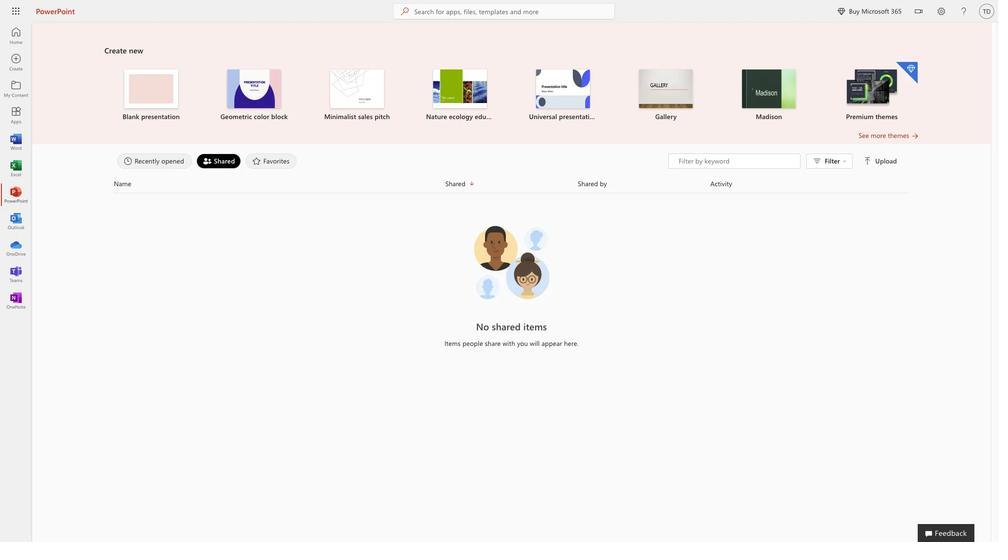 Task type: locate. For each thing, give the bounding box(es) containing it.
madison image
[[742, 69, 796, 108]]

no shared items main content
[[32, 23, 991, 358]]

tab list containing recently opened
[[115, 154, 669, 169]]

shared element
[[196, 154, 241, 169]]

favorites
[[263, 156, 290, 165]]

list
[[104, 61, 919, 131]]

filter
[[825, 156, 840, 165]]

Filter by keyword text field
[[678, 156, 796, 166]]

see
[[859, 131, 869, 140]]

create
[[104, 45, 127, 55]]

filter 
[[825, 156, 847, 165]]

0 vertical spatial themes
[[876, 112, 898, 121]]

 buy microsoft 365
[[838, 7, 902, 16]]

blank presentation element
[[105, 69, 197, 121]]

with
[[503, 339, 515, 348]]

outlook image
[[11, 216, 21, 226]]

presentation for blank presentation
[[141, 112, 180, 121]]

home image
[[11, 31, 21, 41]]

status containing filter
[[669, 154, 899, 169]]

powerpoint image
[[11, 190, 21, 199]]

create image
[[11, 58, 21, 67]]

None search field
[[394, 4, 615, 19]]

0 horizontal spatial shared
[[214, 156, 235, 165]]

no shared items status
[[313, 320, 711, 333]]

microsoft
[[862, 7, 890, 16]]

row containing name
[[114, 178, 910, 193]]

themes right more
[[888, 131, 910, 140]]

shared
[[214, 156, 235, 165], [446, 179, 466, 188], [578, 179, 598, 188]]

word image
[[11, 137, 21, 147]]

people
[[463, 339, 483, 348]]

2 horizontal spatial shared
[[578, 179, 598, 188]]

td button
[[976, 0, 999, 23]]

row
[[114, 178, 910, 193]]

gallery element
[[621, 69, 712, 121]]

activity, column 4 of 4 column header
[[711, 178, 910, 189]]

status inside no shared items main content
[[669, 154, 899, 169]]

recently opened element
[[117, 154, 192, 169]]

themes up see more themes
[[876, 112, 898, 121]]

block
[[271, 112, 288, 121]]

activity
[[711, 179, 733, 188]]

1 horizontal spatial presentation
[[559, 112, 598, 121]]

recently opened
[[135, 156, 184, 165]]

will
[[530, 339, 540, 348]]

premium
[[847, 112, 874, 121]]

madison
[[756, 112, 783, 121]]

feedback button
[[918, 524, 975, 542]]

list containing blank presentation
[[104, 61, 919, 131]]

presentation
[[141, 112, 180, 121], [559, 112, 598, 121]]

share
[[485, 339, 501, 348]]

1 horizontal spatial shared
[[446, 179, 466, 188]]

themes
[[876, 112, 898, 121], [888, 131, 910, 140]]

2 presentation from the left
[[559, 112, 598, 121]]

buy
[[849, 7, 860, 16]]

nature ecology education photo presentation image
[[433, 69, 487, 108]]

0 horizontal spatial presentation
[[141, 112, 180, 121]]

create new
[[104, 45, 143, 55]]

1 vertical spatial themes
[[888, 131, 910, 140]]

opened
[[162, 156, 184, 165]]

blank presentation
[[123, 112, 180, 121]]

universal
[[529, 112, 557, 121]]

presentation down universal presentation image
[[559, 112, 598, 121]]

by
[[600, 179, 607, 188]]

shared inside shared button
[[446, 179, 466, 188]]

1 presentation from the left
[[141, 112, 180, 121]]

shared inside shared by "button"
[[578, 179, 598, 188]]

favorites element
[[246, 154, 297, 169]]

you
[[517, 339, 528, 348]]

shared for shared by
[[578, 179, 598, 188]]

minimalist sales pitch image
[[330, 69, 384, 108]]

status
[[669, 154, 899, 169]]

navigation
[[0, 23, 32, 314]]

premium templates diamond image
[[897, 62, 918, 84]]

presentation right blank at left
[[141, 112, 180, 121]]

gallery image
[[639, 69, 693, 108]]

nature ecology education photo presentation element
[[414, 69, 506, 121]]

tab list
[[115, 154, 669, 169]]

here.
[[564, 339, 579, 348]]

see more themes button
[[859, 131, 919, 140]]

 button
[[908, 0, 931, 25]]

365
[[891, 7, 902, 16]]



Task type: describe. For each thing, give the bounding box(es) containing it.
onenote image
[[11, 296, 21, 305]]

name button
[[114, 178, 446, 189]]

excel image
[[11, 164, 21, 173]]

td
[[983, 8, 991, 15]]

items
[[524, 320, 547, 333]]

shared button
[[446, 178, 578, 189]]

powerpoint
[[36, 6, 75, 16]]

presentation for universal presentation
[[559, 112, 598, 121]]

madison element
[[724, 69, 815, 121]]

favorites tab
[[244, 154, 299, 169]]

themes inside button
[[888, 131, 910, 140]]

Search box. Suggestions appear as you type. search field
[[414, 4, 615, 19]]

geometric
[[221, 112, 252, 121]]

see more themes
[[859, 131, 910, 140]]

items people share with you will appear here.
[[445, 339, 579, 348]]

shared by
[[578, 179, 607, 188]]

new
[[129, 45, 143, 55]]

tab list inside no shared items main content
[[115, 154, 669, 169]]


[[864, 157, 872, 165]]

upload
[[876, 156, 897, 165]]

gallery
[[656, 112, 677, 121]]

recently opened tab
[[115, 154, 194, 169]]

name
[[114, 179, 131, 188]]

items people share with you will appear here. status
[[313, 339, 711, 348]]

geometric color block image
[[227, 69, 281, 108]]

shared tab
[[194, 154, 244, 169]]

my content image
[[11, 84, 21, 94]]

list inside no shared items main content
[[104, 61, 919, 131]]

universal presentation
[[529, 112, 598, 121]]

no shared items
[[476, 320, 547, 333]]

blank
[[123, 112, 139, 121]]

items
[[445, 339, 461, 348]]

shared for shared button
[[446, 179, 466, 188]]

premium themes
[[847, 112, 898, 121]]

premium themes element
[[827, 62, 918, 121]]

more
[[871, 131, 887, 140]]

row inside no shared items main content
[[114, 178, 910, 193]]

empty state icon image
[[469, 220, 554, 305]]

no
[[476, 320, 489, 333]]

shared by button
[[578, 178, 711, 189]]

appear
[[542, 339, 562, 348]]

 upload
[[864, 156, 897, 165]]

minimalist
[[324, 112, 356, 121]]

powerpoint banner
[[0, 0, 999, 25]]

minimalist sales pitch
[[324, 112, 390, 121]]

teams image
[[11, 269, 21, 279]]

universal presentation element
[[517, 69, 609, 121]]

onedrive image
[[11, 243, 21, 252]]

pitch
[[375, 112, 390, 121]]

shared
[[492, 320, 521, 333]]

universal presentation image
[[536, 69, 590, 108]]

color
[[254, 112, 270, 121]]

geometric color block element
[[208, 69, 300, 121]]

geometric color block
[[221, 112, 288, 121]]

sales
[[358, 112, 373, 121]]

minimalist sales pitch element
[[311, 69, 403, 121]]

apps image
[[11, 111, 21, 120]]

feedback
[[935, 528, 967, 538]]

shared inside shared 'element'
[[214, 156, 235, 165]]

premium themes image
[[845, 69, 899, 107]]


[[843, 159, 847, 163]]

recently
[[135, 156, 160, 165]]


[[838, 8, 846, 15]]


[[915, 8, 923, 15]]



Task type: vqa. For each thing, say whether or not it's contained in the screenshot.
the New blank presentation
no



